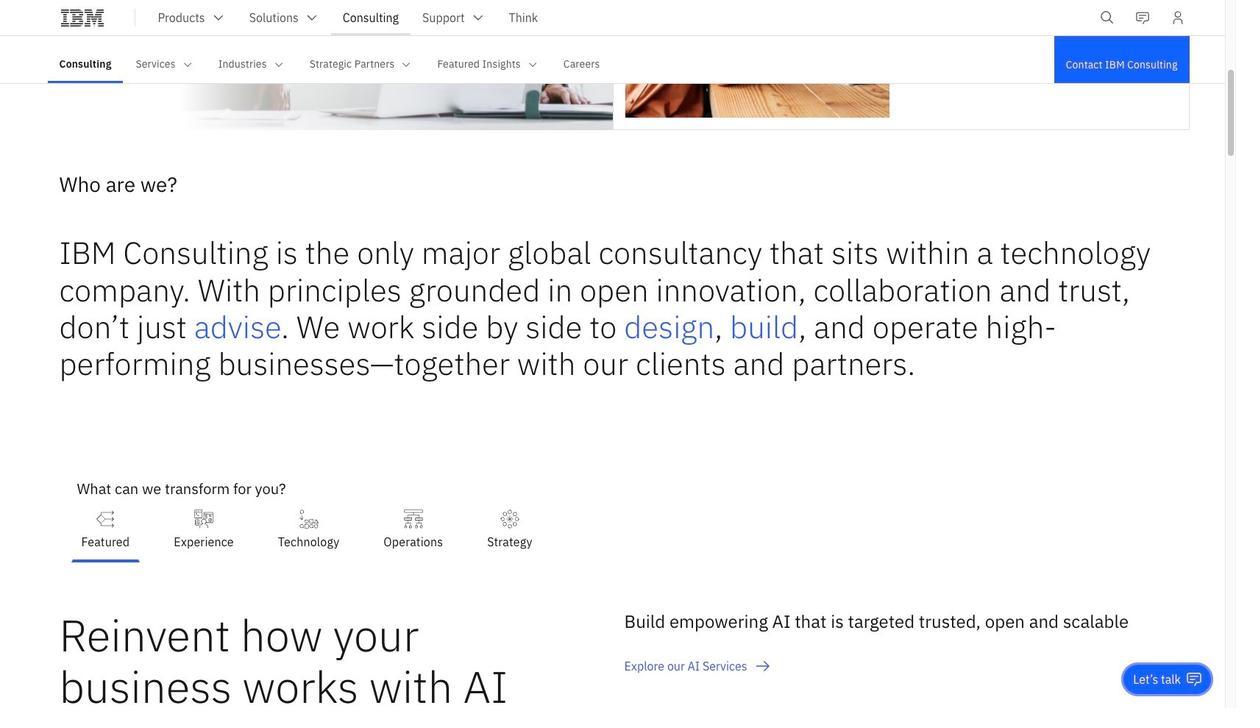 Task type: locate. For each thing, give the bounding box(es) containing it.
let's talk element
[[1134, 672, 1181, 688]]



